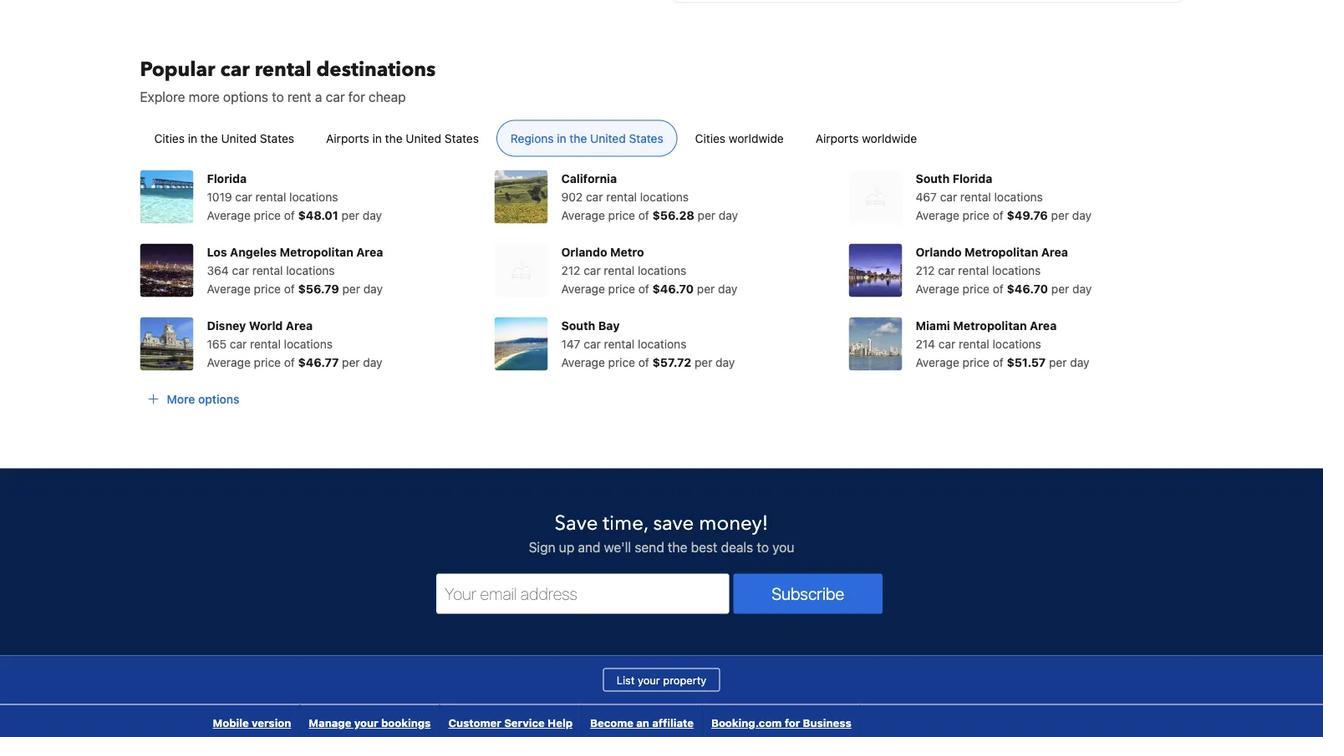 Task type: vqa. For each thing, say whether or not it's contained in the screenshot.
Scored 9.2 element
no



Task type: locate. For each thing, give the bounding box(es) containing it.
1 horizontal spatial in
[[373, 131, 382, 145]]

los
[[207, 245, 227, 259]]

2 horizontal spatial states
[[629, 131, 664, 145]]

1 $46.70 from the left
[[653, 282, 694, 295]]

area inside miami metropolitan area 214 car rental locations average price of $51.57 per day
[[1030, 318, 1057, 332]]

per
[[342, 208, 360, 222], [698, 208, 716, 222], [1051, 208, 1069, 222], [342, 282, 360, 295], [697, 282, 715, 295], [1052, 282, 1069, 295], [342, 355, 360, 369], [695, 355, 713, 369], [1049, 355, 1067, 369]]

florida 1019 car rental locations average price of $48.01 per day
[[207, 171, 382, 222]]

car down california on the left of the page
[[586, 190, 603, 203]]

navigation
[[204, 705, 861, 737]]

car right '1019'
[[235, 190, 252, 203]]

1 airports from the left
[[326, 131, 369, 145]]

$46.70 inside orlando metro 212 car rental locations average price of $46.70 per day
[[653, 282, 694, 295]]

cheap car rental in miami metropolitan area image
[[849, 317, 902, 371]]

2 florida from the left
[[953, 171, 993, 185]]

2 united from the left
[[406, 131, 441, 145]]

orlando inside orlando metro 212 car rental locations average price of $46.70 per day
[[561, 245, 607, 259]]

rental down bay
[[604, 337, 635, 351]]

destinations
[[316, 56, 436, 83]]

price inside the 'disney world area 165 car rental locations average price of $46.77 per day'
[[254, 355, 281, 369]]

manage your bookings
[[309, 717, 431, 729]]

car
[[220, 56, 250, 83], [326, 88, 345, 104], [235, 190, 252, 203], [586, 190, 603, 203], [940, 190, 957, 203], [232, 263, 249, 277], [584, 263, 601, 277], [938, 263, 955, 277], [230, 337, 247, 351], [584, 337, 601, 351], [939, 337, 956, 351]]

of left $51.57 at right
[[993, 355, 1004, 369]]

for inside save time, save money! footer
[[785, 717, 800, 729]]

states up california 902 car rental locations average price of $56.28 per day
[[629, 131, 664, 145]]

navigation containing mobile version
[[204, 705, 861, 737]]

regions in the united states button
[[497, 120, 678, 157]]

cheap car rental in california image
[[494, 170, 548, 223]]

rental
[[255, 56, 311, 83], [256, 190, 286, 203], [606, 190, 637, 203], [961, 190, 991, 203], [252, 263, 283, 277], [604, 263, 635, 277], [958, 263, 989, 277], [250, 337, 281, 351], [604, 337, 635, 351], [959, 337, 990, 351]]

car right 214
[[939, 337, 956, 351]]

tab list
[[127, 120, 1197, 157]]

2 orlando from the left
[[916, 245, 962, 259]]

$46.77
[[298, 355, 339, 369]]

price inside florida 1019 car rental locations average price of $48.01 per day
[[254, 208, 281, 222]]

orlando
[[561, 245, 607, 259], [916, 245, 962, 259]]

price up metro
[[608, 208, 635, 222]]

364
[[207, 263, 229, 277]]

help
[[548, 717, 573, 729]]

price up miami metropolitan area 214 car rental locations average price of $51.57 per day
[[963, 282, 990, 295]]

rental inside south bay 147 car rental locations average price of $57.72 per day
[[604, 337, 635, 351]]

average inside the 'disney world area 165 car rental locations average price of $46.77 per day'
[[207, 355, 251, 369]]

rent
[[287, 88, 312, 104]]

we'll
[[604, 539, 631, 555]]

902
[[561, 190, 583, 203]]

cities for cities in the united states
[[154, 131, 185, 145]]

per right $56.28
[[698, 208, 716, 222]]

for left business
[[785, 717, 800, 729]]

rental up rent
[[255, 56, 311, 83]]

price inside south bay 147 car rental locations average price of $57.72 per day
[[608, 355, 635, 369]]

car right the a
[[326, 88, 345, 104]]

of left $57.72
[[639, 355, 649, 369]]

1 united from the left
[[221, 131, 257, 145]]

car right 147 at left
[[584, 337, 601, 351]]

of inside the 'disney world area 165 car rental locations average price of $46.77 per day'
[[284, 355, 295, 369]]

0 vertical spatial south
[[916, 171, 950, 185]]

1 vertical spatial options
[[198, 392, 239, 406]]

212 right cheap car rental in orlando metro image
[[561, 263, 581, 277]]

rental right '1019'
[[256, 190, 286, 203]]

0 horizontal spatial in
[[188, 131, 197, 145]]

per up miami metropolitan area 214 car rental locations average price of $51.57 per day
[[1052, 282, 1069, 295]]

of left $56.28
[[639, 208, 649, 222]]

united inside 'button'
[[221, 131, 257, 145]]

airports up the cheap car rental in south florida image
[[816, 131, 859, 145]]

0 horizontal spatial united
[[221, 131, 257, 145]]

of inside orlando metro 212 car rental locations average price of $46.70 per day
[[639, 282, 649, 295]]

locations down '$49.76'
[[992, 263, 1041, 277]]

states left regions
[[445, 131, 479, 145]]

area inside los angeles metropolitan area 364 car rental locations average price of $56.79 per day
[[356, 245, 383, 259]]

2 airports from the left
[[816, 131, 859, 145]]

average down 467
[[916, 208, 960, 222]]

the down cheap
[[385, 131, 403, 145]]

0 horizontal spatial states
[[260, 131, 294, 145]]

1 horizontal spatial south
[[916, 171, 950, 185]]

of inside los angeles metropolitan area 364 car rental locations average price of $56.79 per day
[[284, 282, 295, 295]]

1 horizontal spatial to
[[757, 539, 769, 555]]

the inside 'button'
[[201, 131, 218, 145]]

average down 364
[[207, 282, 251, 295]]

area
[[356, 245, 383, 259], [1042, 245, 1068, 259], [286, 318, 313, 332], [1030, 318, 1057, 332]]

cities inside 'button'
[[154, 131, 185, 145]]

1 212 from the left
[[561, 263, 581, 277]]

customer service help link
[[440, 705, 581, 737]]

2 cities from the left
[[695, 131, 726, 145]]

airports
[[326, 131, 369, 145], [816, 131, 859, 145]]

average inside los angeles metropolitan area 364 car rental locations average price of $56.79 per day
[[207, 282, 251, 295]]

cheap car rental in los angeles metropolitan area image
[[140, 244, 194, 297]]

florida inside florida 1019 car rental locations average price of $48.01 per day
[[207, 171, 247, 185]]

airports down cheap
[[326, 131, 369, 145]]

per right $46.77
[[342, 355, 360, 369]]

car right 165
[[230, 337, 247, 351]]

0 horizontal spatial florida
[[207, 171, 247, 185]]

south inside south florida 467 car rental locations average price of $49.76 per day
[[916, 171, 950, 185]]

average down '1019'
[[207, 208, 251, 222]]

1 horizontal spatial worldwide
[[862, 131, 917, 145]]

locations up $51.57 at right
[[993, 337, 1042, 351]]

2 $46.70 from the left
[[1007, 282, 1048, 295]]

0 horizontal spatial for
[[348, 88, 365, 104]]

rental right 467
[[961, 190, 991, 203]]

south florida 467 car rental locations average price of $49.76 per day
[[916, 171, 1092, 222]]

1 in from the left
[[188, 131, 197, 145]]

price left $51.57 at right
[[963, 355, 990, 369]]

south up 147 at left
[[561, 318, 595, 332]]

locations inside south bay 147 car rental locations average price of $57.72 per day
[[638, 337, 687, 351]]

airports for airports worldwide
[[816, 131, 859, 145]]

of left $46.77
[[284, 355, 295, 369]]

1 worldwide from the left
[[729, 131, 784, 145]]

0 horizontal spatial cities
[[154, 131, 185, 145]]

united
[[221, 131, 257, 145], [406, 131, 441, 145], [590, 131, 626, 145]]

1 horizontal spatial 212
[[916, 263, 935, 277]]

area for disney world area 165 car rental locations average price of $46.77 per day
[[286, 318, 313, 332]]

3 states from the left
[[629, 131, 664, 145]]

$56.28
[[653, 208, 695, 222]]

0 horizontal spatial $46.70
[[653, 282, 694, 295]]

$46.70 up south bay 147 car rental locations average price of $57.72 per day
[[653, 282, 694, 295]]

united for regions
[[590, 131, 626, 145]]

1 horizontal spatial orlando
[[916, 245, 962, 259]]

price inside south florida 467 car rental locations average price of $49.76 per day
[[963, 208, 990, 222]]

2 212 from the left
[[916, 263, 935, 277]]

the up california on the left of the page
[[570, 131, 587, 145]]

1 states from the left
[[260, 131, 294, 145]]

212 inside orlando metropolitan area 212 car rental locations average price of $46.70 per day
[[916, 263, 935, 277]]

2 worldwide from the left
[[862, 131, 917, 145]]

per inside miami metropolitan area 214 car rental locations average price of $51.57 per day
[[1049, 355, 1067, 369]]

south inside south bay 147 car rental locations average price of $57.72 per day
[[561, 318, 595, 332]]

of left $56.79
[[284, 282, 295, 295]]

car right 467
[[940, 190, 957, 203]]

average down 165
[[207, 355, 251, 369]]

cheap car rental in florida image
[[140, 170, 194, 223]]

2 horizontal spatial united
[[590, 131, 626, 145]]

in for regions
[[557, 131, 567, 145]]

day
[[363, 208, 382, 222], [719, 208, 738, 222], [1072, 208, 1092, 222], [363, 282, 383, 295], [718, 282, 738, 295], [1073, 282, 1092, 295], [363, 355, 383, 369], [716, 355, 735, 369], [1070, 355, 1090, 369]]

price inside los angeles metropolitan area 364 car rental locations average price of $56.79 per day
[[254, 282, 281, 295]]

0 horizontal spatial worldwide
[[729, 131, 784, 145]]

1 vertical spatial south
[[561, 318, 595, 332]]

the
[[201, 131, 218, 145], [385, 131, 403, 145], [570, 131, 587, 145], [668, 539, 688, 555]]

price down world
[[254, 355, 281, 369]]

locations down metro
[[638, 263, 687, 277]]

business
[[803, 717, 852, 729]]

rental inside florida 1019 car rental locations average price of $48.01 per day
[[256, 190, 286, 203]]

car down angeles in the left of the page
[[232, 263, 249, 277]]

per right the $48.01
[[342, 208, 360, 222]]

worldwide
[[729, 131, 784, 145], [862, 131, 917, 145]]

0 vertical spatial options
[[223, 88, 268, 104]]

locations up $57.72
[[638, 337, 687, 351]]

cities in the united states button
[[140, 120, 309, 157]]

0 horizontal spatial your
[[354, 717, 379, 729]]

orlando down 467
[[916, 245, 962, 259]]

for
[[348, 88, 365, 104], [785, 717, 800, 729]]

options
[[223, 88, 268, 104], [198, 392, 239, 406]]

rental inside south florida 467 car rental locations average price of $49.76 per day
[[961, 190, 991, 203]]

per right $57.72
[[695, 355, 713, 369]]

2 horizontal spatial in
[[557, 131, 567, 145]]

options right the more
[[223, 88, 268, 104]]

price up world
[[254, 282, 281, 295]]

locations up $56.28
[[640, 190, 689, 203]]

metropolitan
[[280, 245, 354, 259], [965, 245, 1039, 259], [953, 318, 1027, 332]]

day inside los angeles metropolitan area 364 car rental locations average price of $56.79 per day
[[363, 282, 383, 295]]

tab list containing cities in the united states
[[127, 120, 1197, 157]]

states
[[260, 131, 294, 145], [445, 131, 479, 145], [629, 131, 664, 145]]

to left rent
[[272, 88, 284, 104]]

disney
[[207, 318, 246, 332]]

orlando left metro
[[561, 245, 607, 259]]

locations up the $48.01
[[289, 190, 338, 203]]

to left you
[[757, 539, 769, 555]]

average up miami
[[916, 282, 960, 295]]

locations inside orlando metro 212 car rental locations average price of $46.70 per day
[[638, 263, 687, 277]]

1 cities from the left
[[154, 131, 185, 145]]

1 vertical spatial your
[[354, 717, 379, 729]]

rental up miami metropolitan area 214 car rental locations average price of $51.57 per day
[[958, 263, 989, 277]]

navigation inside save time, save money! footer
[[204, 705, 861, 737]]

per right $56.79
[[342, 282, 360, 295]]

customer
[[448, 717, 502, 729]]

options right "more"
[[198, 392, 239, 406]]

orlando metro 212 car rental locations average price of $46.70 per day
[[561, 245, 738, 295]]

popular
[[140, 56, 215, 83]]

0 vertical spatial to
[[272, 88, 284, 104]]

1 horizontal spatial states
[[445, 131, 479, 145]]

of left '$49.76'
[[993, 208, 1004, 222]]

in for cities
[[188, 131, 197, 145]]

explore
[[140, 88, 185, 104]]

locations inside miami metropolitan area 214 car rental locations average price of $51.57 per day
[[993, 337, 1042, 351]]

california 902 car rental locations average price of $56.28 per day
[[561, 171, 738, 222]]

1 vertical spatial to
[[757, 539, 769, 555]]

1 horizontal spatial airports
[[816, 131, 859, 145]]

of left the $48.01
[[284, 208, 295, 222]]

average down 147 at left
[[561, 355, 605, 369]]

booking.com for business
[[711, 717, 852, 729]]

1 horizontal spatial your
[[638, 674, 660, 686]]

rental down world
[[250, 337, 281, 351]]

cities worldwide button
[[681, 120, 798, 157]]

locations up $56.79
[[286, 263, 335, 277]]

your right list
[[638, 674, 660, 686]]

the for airports
[[385, 131, 403, 145]]

in down cheap
[[373, 131, 382, 145]]

of inside florida 1019 car rental locations average price of $48.01 per day
[[284, 208, 295, 222]]

rental inside miami metropolitan area 214 car rental locations average price of $51.57 per day
[[959, 337, 990, 351]]

the down the more
[[201, 131, 218, 145]]

1 orlando from the left
[[561, 245, 607, 259]]

in down the more
[[188, 131, 197, 145]]

$46.70 up miami metropolitan area 214 car rental locations average price of $51.57 per day
[[1007, 282, 1048, 295]]

metropolitan down the $48.01
[[280, 245, 354, 259]]

1 horizontal spatial united
[[406, 131, 441, 145]]

area inside orlando metropolitan area 212 car rental locations average price of $46.70 per day
[[1042, 245, 1068, 259]]

angeles
[[230, 245, 277, 259]]

south up 467
[[916, 171, 950, 185]]

per inside florida 1019 car rental locations average price of $48.01 per day
[[342, 208, 360, 222]]

price left '$49.76'
[[963, 208, 990, 222]]

per inside california 902 car rental locations average price of $56.28 per day
[[698, 208, 716, 222]]

price
[[254, 208, 281, 222], [608, 208, 635, 222], [963, 208, 990, 222], [254, 282, 281, 295], [608, 282, 635, 295], [963, 282, 990, 295], [254, 355, 281, 369], [608, 355, 635, 369], [963, 355, 990, 369]]

cheap car rental in orlando metro image
[[494, 244, 548, 297]]

south for 467
[[916, 171, 950, 185]]

0 vertical spatial your
[[638, 674, 660, 686]]

Your email address email field
[[436, 574, 729, 614]]

south bay 147 car rental locations average price of $57.72 per day
[[561, 318, 735, 369]]

car up bay
[[584, 263, 601, 277]]

cities
[[154, 131, 185, 145], [695, 131, 726, 145]]

$49.76
[[1007, 208, 1048, 222]]

your for list
[[638, 674, 660, 686]]

day inside the 'disney world area 165 car rental locations average price of $46.77 per day'
[[363, 355, 383, 369]]

1 horizontal spatial for
[[785, 717, 800, 729]]

212 right the cheap car rental in orlando metropolitan area image
[[916, 263, 935, 277]]

you
[[773, 539, 795, 555]]

states inside 'button'
[[260, 131, 294, 145]]

your inside 'link'
[[354, 717, 379, 729]]

list your property
[[617, 674, 707, 686]]

1 horizontal spatial florida
[[953, 171, 993, 185]]

in right regions
[[557, 131, 567, 145]]

mobile version link
[[204, 705, 300, 737]]

per right $51.57 at right
[[1049, 355, 1067, 369]]

price down bay
[[608, 355, 635, 369]]

1 horizontal spatial $46.70
[[1007, 282, 1048, 295]]

united up california on the left of the page
[[590, 131, 626, 145]]

rental inside los angeles metropolitan area 364 car rental locations average price of $56.79 per day
[[252, 263, 283, 277]]

rental down california on the left of the page
[[606, 190, 637, 203]]

$46.70
[[653, 282, 694, 295], [1007, 282, 1048, 295]]

1 florida from the left
[[207, 171, 247, 185]]

212 inside orlando metro 212 car rental locations average price of $46.70 per day
[[561, 263, 581, 277]]

3 in from the left
[[557, 131, 567, 145]]

metropolitan down '$49.76'
[[965, 245, 1039, 259]]

locations up '$49.76'
[[994, 190, 1043, 203]]

per right '$49.76'
[[1051, 208, 1069, 222]]

version
[[252, 717, 291, 729]]

of down metro
[[639, 282, 649, 295]]

car inside california 902 car rental locations average price of $56.28 per day
[[586, 190, 603, 203]]

0 horizontal spatial 212
[[561, 263, 581, 277]]

price up angeles in the left of the page
[[254, 208, 281, 222]]

day inside miami metropolitan area 214 car rental locations average price of $51.57 per day
[[1070, 355, 1090, 369]]

subscribe
[[772, 584, 845, 603]]

for left cheap
[[348, 88, 365, 104]]

to
[[272, 88, 284, 104], [757, 539, 769, 555]]

mobile version
[[213, 717, 291, 729]]

south
[[916, 171, 950, 185], [561, 318, 595, 332]]

your right manage
[[354, 717, 379, 729]]

the down save
[[668, 539, 688, 555]]

rental inside orlando metropolitan area 212 car rental locations average price of $46.70 per day
[[958, 263, 989, 277]]

states down rent
[[260, 131, 294, 145]]

cheap car rental in south bay image
[[494, 317, 548, 371]]

1 vertical spatial for
[[785, 717, 800, 729]]

0 horizontal spatial orlando
[[561, 245, 607, 259]]

california
[[561, 171, 617, 185]]

2 states from the left
[[445, 131, 479, 145]]

0 horizontal spatial south
[[561, 318, 595, 332]]

the inside "save time, save money! sign up and we'll send the best deals to you"
[[668, 539, 688, 555]]

2 in from the left
[[373, 131, 382, 145]]

car inside south bay 147 car rental locations average price of $57.72 per day
[[584, 337, 601, 351]]

of
[[284, 208, 295, 222], [639, 208, 649, 222], [993, 208, 1004, 222], [284, 282, 295, 295], [639, 282, 649, 295], [993, 282, 1004, 295], [284, 355, 295, 369], [639, 355, 649, 369], [993, 355, 1004, 369]]

average down 902
[[561, 208, 605, 222]]

worldwide for cities worldwide
[[729, 131, 784, 145]]

car inside orlando metro 212 car rental locations average price of $46.70 per day
[[584, 263, 601, 277]]

1 horizontal spatial cities
[[695, 131, 726, 145]]

average
[[207, 208, 251, 222], [561, 208, 605, 222], [916, 208, 960, 222], [207, 282, 251, 295], [561, 282, 605, 295], [916, 282, 960, 295], [207, 355, 251, 369], [561, 355, 605, 369], [916, 355, 960, 369]]

locations up $46.77
[[284, 337, 333, 351]]

to inside popular car rental destinations explore more options to rent a car for cheap
[[272, 88, 284, 104]]

save time, save money! footer
[[0, 468, 1323, 737]]

united down cheap
[[406, 131, 441, 145]]

more
[[167, 392, 195, 406]]

average down 214
[[916, 355, 960, 369]]

per up south bay 147 car rental locations average price of $57.72 per day
[[697, 282, 715, 295]]

car inside orlando metropolitan area 212 car rental locations average price of $46.70 per day
[[938, 263, 955, 277]]

0 vertical spatial for
[[348, 88, 365, 104]]

0 horizontal spatial airports
[[326, 131, 369, 145]]

airports for airports in the united states
[[326, 131, 369, 145]]

area inside the 'disney world area 165 car rental locations average price of $46.77 per day'
[[286, 318, 313, 332]]

cities inside cities worldwide button
[[695, 131, 726, 145]]

rental right 214
[[959, 337, 990, 351]]

florida
[[207, 171, 247, 185], [953, 171, 993, 185]]

united up '1019'
[[221, 131, 257, 145]]

rental down angeles in the left of the page
[[252, 263, 283, 277]]

price down metro
[[608, 282, 635, 295]]

states for cities in the united states
[[260, 131, 294, 145]]

miami metropolitan area 214 car rental locations average price of $51.57 per day
[[916, 318, 1090, 369]]

rental down metro
[[604, 263, 635, 277]]

0 horizontal spatial to
[[272, 88, 284, 104]]

3 united from the left
[[590, 131, 626, 145]]

average up bay
[[561, 282, 605, 295]]

of up miami metropolitan area 214 car rental locations average price of $51.57 per day
[[993, 282, 1004, 295]]

in inside 'button'
[[188, 131, 197, 145]]

$48.01
[[298, 208, 338, 222]]

per inside orlando metro 212 car rental locations average price of $46.70 per day
[[697, 282, 715, 295]]

$46.70 inside orlando metropolitan area 212 car rental locations average price of $46.70 per day
[[1007, 282, 1048, 295]]

in
[[188, 131, 197, 145], [373, 131, 382, 145], [557, 131, 567, 145]]

metropolitan up $51.57 at right
[[953, 318, 1027, 332]]

car up miami
[[938, 263, 955, 277]]

price inside california 902 car rental locations average price of $56.28 per day
[[608, 208, 635, 222]]



Task type: describe. For each thing, give the bounding box(es) containing it.
average inside orlando metropolitan area 212 car rental locations average price of $46.70 per day
[[916, 282, 960, 295]]

orlando metropolitan area 212 car rental locations average price of $46.70 per day
[[916, 245, 1092, 295]]

disney world area 165 car rental locations average price of $46.77 per day
[[207, 318, 383, 369]]

rental inside popular car rental destinations explore more options to rent a car for cheap
[[255, 56, 311, 83]]

metropolitan for orlando
[[965, 245, 1039, 259]]

manage
[[309, 717, 351, 729]]

become an affiliate
[[590, 717, 694, 729]]

save time, save money! sign up and we'll send the best deals to you
[[529, 510, 795, 555]]

los angeles metropolitan area 364 car rental locations average price of $56.79 per day
[[207, 245, 383, 295]]

average inside california 902 car rental locations average price of $56.28 per day
[[561, 208, 605, 222]]

day inside orlando metropolitan area 212 car rental locations average price of $46.70 per day
[[1073, 282, 1092, 295]]

miami
[[916, 318, 950, 332]]

south for 147
[[561, 318, 595, 332]]

florida inside south florida 467 car rental locations average price of $49.76 per day
[[953, 171, 993, 185]]

save
[[555, 510, 598, 537]]

average inside south bay 147 car rental locations average price of $57.72 per day
[[561, 355, 605, 369]]

become an affiliate link
[[582, 705, 702, 737]]

orlando for car
[[561, 245, 607, 259]]

car inside miami metropolitan area 214 car rental locations average price of $51.57 per day
[[939, 337, 956, 351]]

cities in the united states
[[154, 131, 294, 145]]

the for cities
[[201, 131, 218, 145]]

cheap
[[369, 88, 406, 104]]

metro
[[610, 245, 644, 259]]

locations inside orlando metropolitan area 212 car rental locations average price of $46.70 per day
[[992, 263, 1041, 277]]

booking.com
[[711, 717, 782, 729]]

metropolitan inside los angeles metropolitan area 364 car rental locations average price of $56.79 per day
[[280, 245, 354, 259]]

manage your bookings link
[[300, 705, 439, 737]]

for inside popular car rental destinations explore more options to rent a car for cheap
[[348, 88, 365, 104]]

more
[[189, 88, 220, 104]]

rental inside orlando metro 212 car rental locations average price of $46.70 per day
[[604, 263, 635, 277]]

send
[[635, 539, 664, 555]]

of inside south florida 467 car rental locations average price of $49.76 per day
[[993, 208, 1004, 222]]

147
[[561, 337, 581, 351]]

$51.57
[[1007, 355, 1046, 369]]

locations inside los angeles metropolitan area 364 car rental locations average price of $56.79 per day
[[286, 263, 335, 277]]

car inside the 'disney world area 165 car rental locations average price of $46.77 per day'
[[230, 337, 247, 351]]

subscribe button
[[733, 574, 883, 614]]

locations inside south florida 467 car rental locations average price of $49.76 per day
[[994, 190, 1043, 203]]

cheap car rental in orlando metropolitan area image
[[849, 244, 902, 297]]

cities for cities worldwide
[[695, 131, 726, 145]]

467
[[916, 190, 937, 203]]

options inside popular car rental destinations explore more options to rent a car for cheap
[[223, 88, 268, 104]]

locations inside the 'disney world area 165 car rental locations average price of $46.77 per day'
[[284, 337, 333, 351]]

list your property link
[[603, 668, 720, 692]]

of inside california 902 car rental locations average price of $56.28 per day
[[639, 208, 649, 222]]

of inside south bay 147 car rental locations average price of $57.72 per day
[[639, 355, 649, 369]]

cheap car rental in south florida image
[[849, 170, 902, 223]]

the for regions
[[570, 131, 587, 145]]

airports worldwide button
[[802, 120, 931, 157]]

cities worldwide
[[695, 131, 784, 145]]

day inside south bay 147 car rental locations average price of $57.72 per day
[[716, 355, 735, 369]]

car inside florida 1019 car rental locations average price of $48.01 per day
[[235, 190, 252, 203]]

in for airports
[[373, 131, 382, 145]]

regions
[[511, 131, 554, 145]]

per inside orlando metropolitan area 212 car rental locations average price of $46.70 per day
[[1052, 282, 1069, 295]]

of inside miami metropolitan area 214 car rental locations average price of $51.57 per day
[[993, 355, 1004, 369]]

worldwide for airports worldwide
[[862, 131, 917, 145]]

per inside the 'disney world area 165 car rental locations average price of $46.77 per day'
[[342, 355, 360, 369]]

airports in the united states button
[[312, 120, 493, 157]]

average inside florida 1019 car rental locations average price of $48.01 per day
[[207, 208, 251, 222]]

locations inside florida 1019 car rental locations average price of $48.01 per day
[[289, 190, 338, 203]]

locations inside california 902 car rental locations average price of $56.28 per day
[[640, 190, 689, 203]]

price inside miami metropolitan area 214 car rental locations average price of $51.57 per day
[[963, 355, 990, 369]]

area for orlando metropolitan area 212 car rental locations average price of $46.70 per day
[[1042, 245, 1068, 259]]

car inside los angeles metropolitan area 364 car rental locations average price of $56.79 per day
[[232, 263, 249, 277]]

property
[[663, 674, 707, 686]]

more options
[[167, 392, 239, 406]]

up
[[559, 539, 575, 555]]

become
[[590, 717, 634, 729]]

per inside south florida 467 car rental locations average price of $49.76 per day
[[1051, 208, 1069, 222]]

best
[[691, 539, 718, 555]]

price inside orlando metro 212 car rental locations average price of $46.70 per day
[[608, 282, 635, 295]]

of inside orlando metropolitan area 212 car rental locations average price of $46.70 per day
[[993, 282, 1004, 295]]

rental inside the 'disney world area 165 car rental locations average price of $46.77 per day'
[[250, 337, 281, 351]]

deals
[[721, 539, 753, 555]]

165
[[207, 337, 227, 351]]

united for cities
[[221, 131, 257, 145]]

booking.com for business link
[[703, 705, 860, 737]]

airports worldwide
[[816, 131, 917, 145]]

more options button
[[140, 384, 246, 414]]

list
[[617, 674, 635, 686]]

to inside "save time, save money! sign up and we'll send the best deals to you"
[[757, 539, 769, 555]]

service
[[504, 717, 545, 729]]

bookings
[[381, 717, 431, 729]]

$57.72
[[653, 355, 692, 369]]

world
[[249, 318, 283, 332]]

popular car rental destinations explore more options to rent a car for cheap
[[140, 56, 436, 104]]

a
[[315, 88, 322, 104]]

customer service help
[[448, 717, 573, 729]]

save
[[653, 510, 694, 537]]

money!
[[699, 510, 769, 537]]

regions in the united states
[[511, 131, 664, 145]]

price inside orlando metropolitan area 212 car rental locations average price of $46.70 per day
[[963, 282, 990, 295]]

states for regions in the united states
[[629, 131, 664, 145]]

day inside california 902 car rental locations average price of $56.28 per day
[[719, 208, 738, 222]]

affiliate
[[652, 717, 694, 729]]

airports in the united states
[[326, 131, 479, 145]]

1019
[[207, 190, 232, 203]]

metropolitan for miami
[[953, 318, 1027, 332]]

average inside orlando metro 212 car rental locations average price of $46.70 per day
[[561, 282, 605, 295]]

day inside south florida 467 car rental locations average price of $49.76 per day
[[1072, 208, 1092, 222]]

day inside orlando metro 212 car rental locations average price of $46.70 per day
[[718, 282, 738, 295]]

bay
[[598, 318, 620, 332]]

car right the popular
[[220, 56, 250, 83]]

per inside los angeles metropolitan area 364 car rental locations average price of $56.79 per day
[[342, 282, 360, 295]]

time,
[[603, 510, 648, 537]]

your for manage
[[354, 717, 379, 729]]

day inside florida 1019 car rental locations average price of $48.01 per day
[[363, 208, 382, 222]]

average inside south florida 467 car rental locations average price of $49.76 per day
[[916, 208, 960, 222]]

214
[[916, 337, 935, 351]]

sign
[[529, 539, 556, 555]]

cheap car rental in disney world area image
[[140, 317, 194, 371]]

states for airports in the united states
[[445, 131, 479, 145]]

car inside south florida 467 car rental locations average price of $49.76 per day
[[940, 190, 957, 203]]

and
[[578, 539, 601, 555]]

an
[[636, 717, 650, 729]]

mobile
[[213, 717, 249, 729]]

rental inside california 902 car rental locations average price of $56.28 per day
[[606, 190, 637, 203]]

$56.79
[[298, 282, 339, 295]]

per inside south bay 147 car rental locations average price of $57.72 per day
[[695, 355, 713, 369]]

options inside button
[[198, 392, 239, 406]]

area for miami metropolitan area 214 car rental locations average price of $51.57 per day
[[1030, 318, 1057, 332]]

united for airports
[[406, 131, 441, 145]]

orlando for 212
[[916, 245, 962, 259]]

average inside miami metropolitan area 214 car rental locations average price of $51.57 per day
[[916, 355, 960, 369]]



